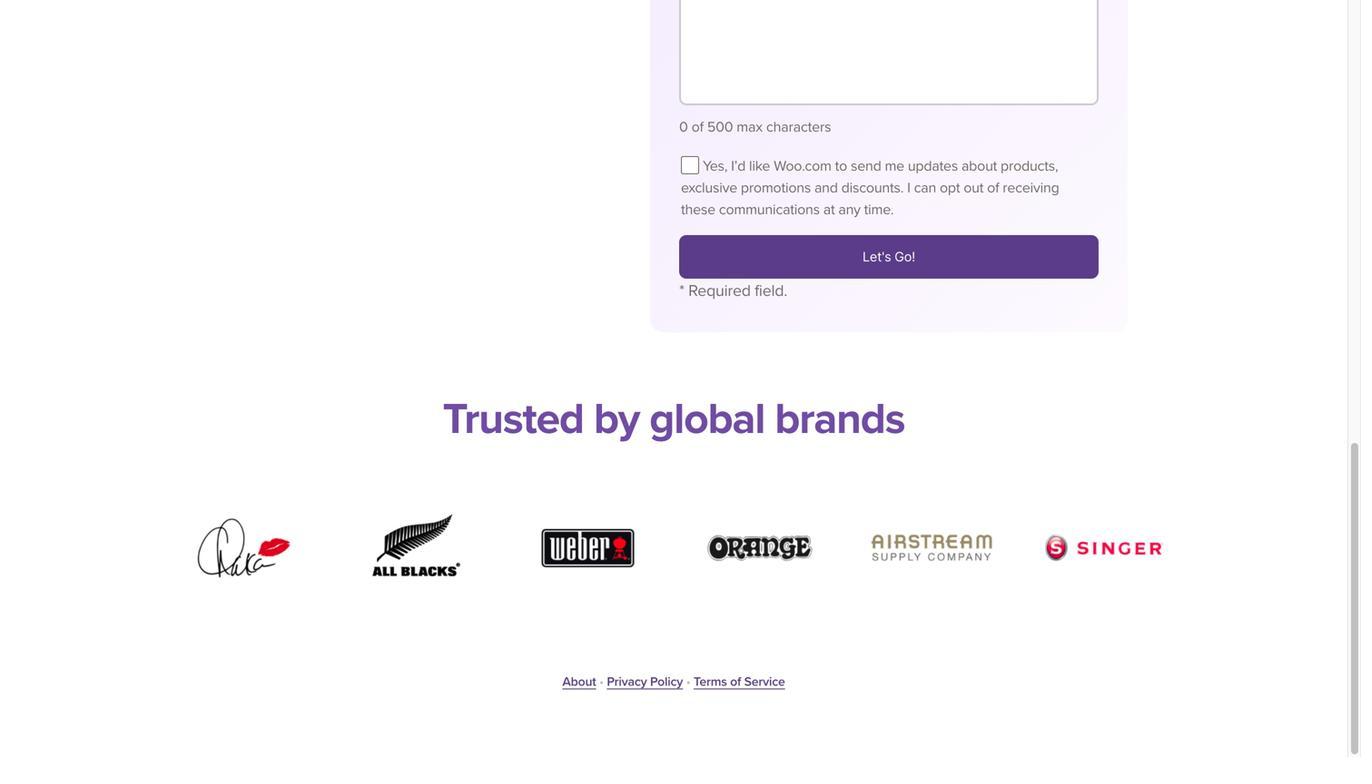 Task type: locate. For each thing, give the bounding box(es) containing it.
1 horizontal spatial •
[[686, 674, 691, 690]]

1 horizontal spatial of
[[730, 674, 741, 690]]

• right about
[[599, 674, 604, 690]]

• right policy
[[686, 674, 691, 690]]

out
[[964, 179, 984, 197]]

brands
[[775, 393, 905, 445]]

None submit
[[679, 235, 1099, 279]]

about
[[562, 674, 596, 690]]

0 horizontal spatial •
[[599, 674, 604, 690]]

terms
[[694, 674, 727, 690]]

1 vertical spatial of
[[987, 179, 999, 197]]

exclusive
[[681, 179, 737, 197]]

i'd
[[731, 158, 746, 175]]

of right out
[[987, 179, 999, 197]]

0 vertical spatial of
[[692, 119, 704, 136]]

of right 0
[[692, 119, 704, 136]]

trusted by global brands
[[443, 393, 905, 445]]

1 • from the left
[[599, 674, 604, 690]]

of
[[692, 119, 704, 136], [987, 179, 999, 197], [730, 674, 741, 690]]

me
[[885, 158, 904, 175]]

•
[[599, 674, 604, 690], [686, 674, 691, 690]]

by
[[594, 393, 640, 445]]

2 horizontal spatial of
[[987, 179, 999, 197]]

these
[[681, 201, 716, 218]]

communications
[[719, 201, 820, 218]]

Yes, I'd like Woo.com to send me updates about products, exclusive promotions and discounts. I can opt out of receiving these communications at any time. checkbox
[[681, 156, 699, 174]]

policy
[[650, 674, 683, 690]]

send
[[851, 158, 881, 175]]

products,
[[1001, 158, 1058, 175]]

i
[[907, 179, 911, 197]]

0
[[679, 119, 688, 136]]

opt
[[940, 179, 960, 197]]

about link
[[562, 674, 596, 690]]

like
[[749, 158, 770, 175]]

yes, i'd like woo.com to send me updates about products, exclusive promotions and discounts. i can opt out of receiving these communications at any time.
[[681, 158, 1059, 218]]

discounts.
[[842, 179, 904, 197]]

about • privacy policy • terms of service
[[562, 674, 785, 690]]

of right terms
[[730, 674, 741, 690]]

can
[[914, 179, 936, 197]]



Task type: vqa. For each thing, say whether or not it's contained in the screenshot.
of to the middle
yes



Task type: describe. For each thing, give the bounding box(es) containing it.
any
[[839, 201, 861, 218]]

terms of service link
[[694, 674, 785, 690]]

privacy policy link
[[607, 674, 683, 690]]

2 vertical spatial of
[[730, 674, 741, 690]]

service
[[744, 674, 785, 690]]

*
[[679, 281, 685, 301]]

max
[[737, 119, 763, 136]]

required
[[689, 281, 751, 301]]

global
[[650, 393, 765, 445]]

0 horizontal spatial of
[[692, 119, 704, 136]]

* required field.
[[679, 281, 787, 301]]

time.
[[864, 201, 894, 218]]

promotions
[[741, 179, 811, 197]]

0 of 500 max characters
[[679, 119, 831, 136]]

to
[[835, 158, 847, 175]]

updates
[[908, 158, 958, 175]]

of inside yes, i'd like woo.com to send me updates about products, exclusive promotions and discounts. i can opt out of receiving these communications at any time.
[[987, 179, 999, 197]]

yes,
[[703, 158, 728, 175]]

woo.com
[[774, 158, 832, 175]]

at
[[823, 201, 835, 218]]

privacy
[[607, 674, 647, 690]]

characters
[[766, 119, 831, 136]]

and
[[815, 179, 838, 197]]

receiving
[[1003, 179, 1059, 197]]

trusted
[[443, 393, 584, 445]]

about
[[962, 158, 997, 175]]

2 • from the left
[[686, 674, 691, 690]]

field.
[[755, 281, 787, 301]]

500
[[707, 119, 733, 136]]



